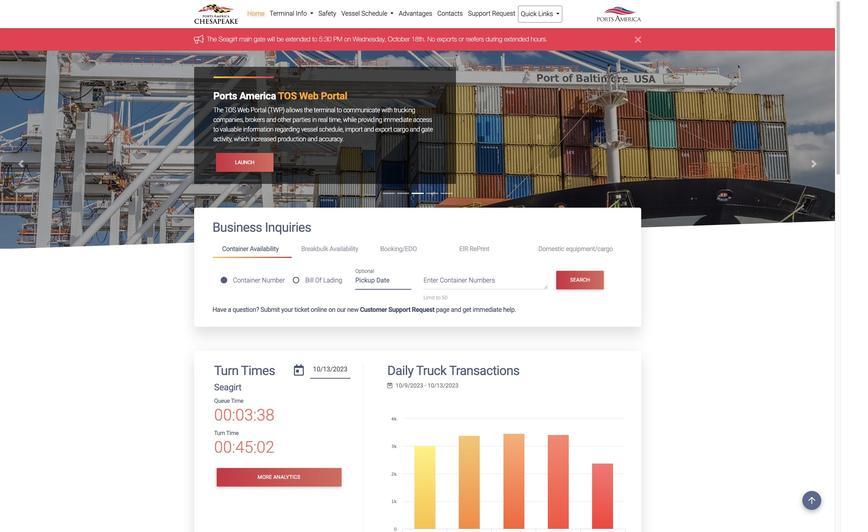Task type: vqa. For each thing, say whether or not it's contained in the screenshot.
Safety on the top
yes



Task type: describe. For each thing, give the bounding box(es) containing it.
help.
[[503, 306, 516, 314]]

lading
[[323, 277, 342, 284]]

contacts
[[438, 10, 463, 17]]

quick links
[[521, 10, 555, 18]]

export
[[375, 126, 392, 134]]

enter
[[424, 277, 439, 285]]

to inside alert
[[312, 36, 317, 43]]

ports
[[213, 90, 237, 102]]

eir reprint
[[460, 245, 490, 253]]

inquiries
[[265, 220, 311, 236]]

enter container numbers
[[424, 277, 495, 285]]

new
[[347, 306, 359, 314]]

schedule,
[[319, 126, 344, 134]]

availability for container availability
[[250, 245, 279, 253]]

portal inside the tos web portal (twp) allows the terminal to communicate with trucking companies,                         brokers and other parties in real time, while providing immediate access to valuable                         information regarding vessel schedule, import and export cargo and gate activity, which increased production and accuracy.
[[251, 107, 266, 114]]

container availability link
[[213, 242, 292, 258]]

to up activity, on the left of page
[[213, 126, 219, 134]]

container number
[[233, 277, 285, 284]]

quick links link
[[518, 6, 563, 23]]

will
[[267, 36, 275, 43]]

the seagirt main gate will be extended to 5:30 pm on wednesday, october 18th.  no exports or reefers during extended hours. link
[[207, 36, 548, 43]]

turn times
[[214, 363, 275, 379]]

truck
[[416, 363, 447, 379]]

and inside main content
[[451, 306, 461, 314]]

the
[[304, 107, 313, 114]]

queue
[[214, 398, 230, 405]]

immediate inside main content
[[473, 306, 502, 314]]

main
[[239, 36, 252, 43]]

in
[[312, 116, 317, 124]]

immediate inside the tos web portal (twp) allows the terminal to communicate with trucking companies,                         brokers and other parties in real time, while providing immediate access to valuable                         information regarding vessel schedule, import and export cargo and gate activity, which increased production and accuracy.
[[384, 116, 412, 124]]

gate inside the tos web portal (twp) allows the terminal to communicate with trucking companies,                         brokers and other parties in real time, while providing immediate access to valuable                         information regarding vessel schedule, import and export cargo and gate activity, which increased production and accuracy.
[[421, 126, 433, 134]]

main content containing 00:03:38
[[188, 208, 647, 533]]

limit to 50
[[424, 295, 448, 301]]

valuable
[[220, 126, 242, 134]]

ports america tos web portal
[[213, 90, 348, 102]]

which
[[234, 136, 250, 143]]

october
[[388, 36, 410, 43]]

close image
[[635, 35, 641, 44]]

launch
[[235, 160, 254, 166]]

booking/edo link
[[371, 242, 450, 257]]

eir
[[460, 245, 468, 253]]

50
[[442, 295, 448, 301]]

question?
[[233, 306, 259, 314]]

go to top image
[[803, 492, 822, 511]]

info
[[296, 10, 307, 17]]

business
[[213, 220, 262, 236]]

safety link
[[316, 6, 339, 22]]

more
[[258, 475, 272, 481]]

brokers
[[245, 116, 265, 124]]

search button
[[557, 271, 604, 290]]

18th.
[[412, 36, 426, 43]]

have a question? submit your ticket online on our new customer support request page and get immediate help.
[[213, 306, 516, 314]]

quick
[[521, 10, 537, 18]]

have
[[213, 306, 227, 314]]

be
[[277, 36, 284, 43]]

10/9/2023 - 10/13/2023
[[396, 383, 459, 390]]

container for container availability
[[222, 245, 249, 253]]

during
[[486, 36, 503, 43]]

to up 'time,'
[[337, 107, 342, 114]]

terminal
[[314, 107, 335, 114]]

to left 50
[[436, 295, 441, 301]]

companies,
[[213, 116, 244, 124]]

and down vessel
[[308, 136, 318, 143]]

submit
[[261, 306, 280, 314]]

with
[[382, 107, 393, 114]]

analytics
[[273, 475, 300, 481]]

real
[[318, 116, 328, 124]]

0 vertical spatial portal
[[321, 90, 348, 102]]

vessel schedule
[[342, 10, 389, 17]]

domestic equipment/cargo
[[539, 245, 613, 253]]

container for container number
[[233, 277, 260, 284]]

advantages link
[[396, 6, 435, 22]]

0 horizontal spatial request
[[412, 306, 435, 314]]

cargo
[[394, 126, 409, 134]]

links
[[539, 10, 553, 18]]

home
[[247, 10, 265, 17]]

Optional text field
[[356, 274, 412, 290]]

bill of lading
[[305, 277, 342, 284]]

gate inside alert
[[254, 36, 266, 43]]

reprint
[[470, 245, 490, 253]]

the seagirt main gate will be extended to 5:30 pm on wednesday, october 18th.  no exports or reefers during extended hours. alert
[[0, 28, 835, 51]]

on inside main content
[[329, 306, 336, 314]]



Task type: locate. For each thing, give the bounding box(es) containing it.
turn up "00:45:02"
[[214, 430, 225, 437]]

turn
[[214, 363, 239, 379], [214, 430, 225, 437]]

and left the get
[[451, 306, 461, 314]]

parties
[[293, 116, 311, 124]]

1 vertical spatial immediate
[[473, 306, 502, 314]]

and down access
[[410, 126, 420, 134]]

extended
[[286, 36, 311, 43], [504, 36, 529, 43]]

to left 5:30
[[312, 36, 317, 43]]

turn time 00:45:02
[[214, 430, 275, 457]]

None text field
[[310, 363, 351, 379]]

1 horizontal spatial support
[[468, 10, 491, 17]]

1 horizontal spatial immediate
[[473, 306, 502, 314]]

00:45:02
[[214, 438, 275, 457]]

access
[[413, 116, 432, 124]]

home link
[[245, 6, 267, 22]]

domestic
[[539, 245, 565, 253]]

support request
[[468, 10, 516, 17]]

launch link
[[216, 153, 274, 172]]

1 horizontal spatial availability
[[330, 245, 358, 253]]

daily
[[387, 363, 414, 379]]

booking/edo
[[380, 245, 417, 253]]

and down (twp)
[[266, 116, 276, 124]]

tos up companies,
[[225, 107, 236, 114]]

0 vertical spatial support
[[468, 10, 491, 17]]

container up 50
[[440, 277, 467, 285]]

transactions
[[449, 363, 520, 379]]

more analytics link
[[217, 469, 342, 487]]

0 vertical spatial seagirt
[[219, 36, 238, 43]]

(twp)
[[268, 107, 285, 114]]

immediate up "cargo"
[[384, 116, 412, 124]]

on
[[344, 36, 351, 43], [329, 306, 336, 314]]

customer
[[360, 306, 387, 314]]

to
[[312, 36, 317, 43], [337, 107, 342, 114], [213, 126, 219, 134], [436, 295, 441, 301]]

0 horizontal spatial on
[[329, 306, 336, 314]]

tos
[[278, 90, 297, 102], [225, 107, 236, 114]]

availability inside the container availability link
[[250, 245, 279, 253]]

1 horizontal spatial portal
[[321, 90, 348, 102]]

main content
[[188, 208, 647, 533]]

america
[[240, 90, 276, 102]]

trucking
[[394, 107, 415, 114]]

1 availability from the left
[[250, 245, 279, 253]]

1 vertical spatial turn
[[214, 430, 225, 437]]

customer support request link
[[360, 306, 435, 314]]

time
[[231, 398, 243, 405], [226, 430, 239, 437]]

breakbulk
[[301, 245, 328, 253]]

times
[[241, 363, 275, 379]]

gate down access
[[421, 126, 433, 134]]

equipment/cargo
[[566, 245, 613, 253]]

seagirt left the main
[[219, 36, 238, 43]]

vessel
[[342, 10, 360, 17]]

1 horizontal spatial extended
[[504, 36, 529, 43]]

limit
[[424, 295, 435, 301]]

1 extended from the left
[[286, 36, 311, 43]]

availability inside breakbulk availability link
[[330, 245, 358, 253]]

1 vertical spatial web
[[237, 107, 249, 114]]

1 horizontal spatial gate
[[421, 126, 433, 134]]

0 horizontal spatial portal
[[251, 107, 266, 114]]

a
[[228, 306, 231, 314]]

0 horizontal spatial availability
[[250, 245, 279, 253]]

turn inside turn time 00:45:02
[[214, 430, 225, 437]]

1 vertical spatial seagirt
[[214, 383, 242, 393]]

immediate
[[384, 116, 412, 124], [473, 306, 502, 314]]

accuracy.
[[319, 136, 344, 143]]

0 vertical spatial time
[[231, 398, 243, 405]]

the inside the tos web portal (twp) allows the terminal to communicate with trucking companies,                         brokers and other parties in real time, while providing immediate access to valuable                         information regarding vessel schedule, import and export cargo and gate activity, which increased production and accuracy.
[[213, 107, 224, 114]]

number
[[262, 277, 285, 284]]

web up the the
[[299, 90, 319, 102]]

vessel
[[301, 126, 318, 134]]

1 vertical spatial request
[[412, 306, 435, 314]]

bullhorn image
[[194, 35, 207, 43]]

business inquiries
[[213, 220, 311, 236]]

no
[[428, 36, 435, 43]]

0 horizontal spatial web
[[237, 107, 249, 114]]

availability right the breakbulk
[[330, 245, 358, 253]]

safety
[[319, 10, 336, 17]]

support right customer
[[389, 306, 411, 314]]

communicate
[[343, 107, 380, 114]]

terminal info link
[[267, 6, 316, 22]]

1 horizontal spatial on
[[344, 36, 351, 43]]

web inside the tos web portal (twp) allows the terminal to communicate with trucking companies,                         brokers and other parties in real time, while providing immediate access to valuable                         information regarding vessel schedule, import and export cargo and gate activity, which increased production and accuracy.
[[237, 107, 249, 114]]

extended right the during
[[504, 36, 529, 43]]

calendar day image
[[294, 365, 304, 376]]

exports
[[437, 36, 457, 43]]

ticket
[[295, 306, 309, 314]]

time for 00:03:38
[[231, 398, 243, 405]]

the
[[207, 36, 217, 43], [213, 107, 224, 114]]

support up reefers
[[468, 10, 491, 17]]

time up "00:45:02"
[[226, 430, 239, 437]]

availability for breakbulk availability
[[330, 245, 358, 253]]

0 horizontal spatial immediate
[[384, 116, 412, 124]]

0 vertical spatial request
[[492, 10, 516, 17]]

turn for turn time 00:45:02
[[214, 430, 225, 437]]

web up brokers
[[237, 107, 249, 114]]

time for 00:45:02
[[226, 430, 239, 437]]

0 horizontal spatial tos
[[225, 107, 236, 114]]

time inside queue time 00:03:38
[[231, 398, 243, 405]]

1 vertical spatial support
[[389, 306, 411, 314]]

1 horizontal spatial request
[[492, 10, 516, 17]]

and down providing
[[364, 126, 374, 134]]

1 vertical spatial time
[[226, 430, 239, 437]]

turn for turn times
[[214, 363, 239, 379]]

10/13/2023
[[428, 383, 459, 390]]

1 vertical spatial tos
[[225, 107, 236, 114]]

request
[[492, 10, 516, 17], [412, 306, 435, 314]]

information
[[243, 126, 274, 134]]

1 horizontal spatial web
[[299, 90, 319, 102]]

availability
[[250, 245, 279, 253], [330, 245, 358, 253]]

2 availability from the left
[[330, 245, 358, 253]]

advantages
[[399, 10, 432, 17]]

or
[[459, 36, 464, 43]]

none text field inside main content
[[310, 363, 351, 379]]

0 vertical spatial web
[[299, 90, 319, 102]]

immediate right the get
[[473, 306, 502, 314]]

daily truck transactions
[[387, 363, 520, 379]]

0 horizontal spatial gate
[[254, 36, 266, 43]]

more analytics
[[258, 475, 300, 481]]

calendar week image
[[387, 383, 393, 389]]

optional
[[356, 268, 374, 274]]

time inside turn time 00:45:02
[[226, 430, 239, 437]]

container availability
[[222, 245, 279, 253]]

eir reprint link
[[450, 242, 529, 257]]

terminal info
[[270, 10, 309, 17]]

0 vertical spatial on
[[344, 36, 351, 43]]

availability down business inquiries in the left of the page
[[250, 245, 279, 253]]

1 turn from the top
[[214, 363, 239, 379]]

support request link
[[466, 6, 518, 22]]

contacts link
[[435, 6, 466, 22]]

the up companies,
[[213, 107, 224, 114]]

terminal
[[270, 10, 294, 17]]

import
[[345, 126, 363, 134]]

1 horizontal spatial tos
[[278, 90, 297, 102]]

on left our
[[329, 306, 336, 314]]

the for the tos web portal (twp) allows the terminal to communicate with trucking companies,                         brokers and other parties in real time, while providing immediate access to valuable                         information regarding vessel schedule, import and export cargo and gate activity, which increased production and accuracy.
[[213, 107, 224, 114]]

the left the main
[[207, 36, 217, 43]]

tos up the allows
[[278, 90, 297, 102]]

breakbulk availability link
[[292, 242, 371, 257]]

while
[[343, 116, 357, 124]]

0 vertical spatial tos
[[278, 90, 297, 102]]

00:03:38
[[214, 406, 275, 425]]

container down business
[[222, 245, 249, 253]]

Enter Container Numbers text field
[[424, 276, 548, 290]]

extended right be
[[286, 36, 311, 43]]

portal up terminal
[[321, 90, 348, 102]]

vessel schedule link
[[339, 6, 396, 22]]

0 vertical spatial turn
[[214, 363, 239, 379]]

portal
[[321, 90, 348, 102], [251, 107, 266, 114]]

2 extended from the left
[[504, 36, 529, 43]]

0 horizontal spatial extended
[[286, 36, 311, 43]]

portal up brokers
[[251, 107, 266, 114]]

increased
[[251, 136, 276, 143]]

container left "number"
[[233, 277, 260, 284]]

10/9/2023
[[396, 383, 423, 390]]

gate left will
[[254, 36, 266, 43]]

schedule
[[362, 10, 387, 17]]

0 vertical spatial gate
[[254, 36, 266, 43]]

allows
[[286, 107, 303, 114]]

online
[[311, 306, 327, 314]]

the seagirt main gate will be extended to 5:30 pm on wednesday, october 18th.  no exports or reefers during extended hours.
[[207, 36, 548, 43]]

seagirt inside alert
[[219, 36, 238, 43]]

request left "quick"
[[492, 10, 516, 17]]

seagirt up queue
[[214, 383, 242, 393]]

time right queue
[[231, 398, 243, 405]]

search
[[570, 277, 590, 283]]

1 vertical spatial on
[[329, 306, 336, 314]]

breakbulk availability
[[301, 245, 358, 253]]

production
[[278, 136, 306, 143]]

other
[[278, 116, 291, 124]]

1 vertical spatial the
[[213, 107, 224, 114]]

on inside alert
[[344, 36, 351, 43]]

on right pm
[[344, 36, 351, 43]]

-
[[425, 383, 426, 390]]

tos inside the tos web portal (twp) allows the terminal to communicate with trucking companies,                         brokers and other parties in real time, while providing immediate access to valuable                         information regarding vessel schedule, import and export cargo and gate activity, which increased production and accuracy.
[[225, 107, 236, 114]]

the inside alert
[[207, 36, 217, 43]]

tos web portal image
[[0, 51, 835, 412]]

turn up queue
[[214, 363, 239, 379]]

1 vertical spatial portal
[[251, 107, 266, 114]]

0 horizontal spatial support
[[389, 306, 411, 314]]

0 vertical spatial immediate
[[384, 116, 412, 124]]

1 vertical spatial gate
[[421, 126, 433, 134]]

2 turn from the top
[[214, 430, 225, 437]]

0 vertical spatial the
[[207, 36, 217, 43]]

request down limit
[[412, 306, 435, 314]]

the for the seagirt main gate will be extended to 5:30 pm on wednesday, october 18th.  no exports or reefers during extended hours.
[[207, 36, 217, 43]]



